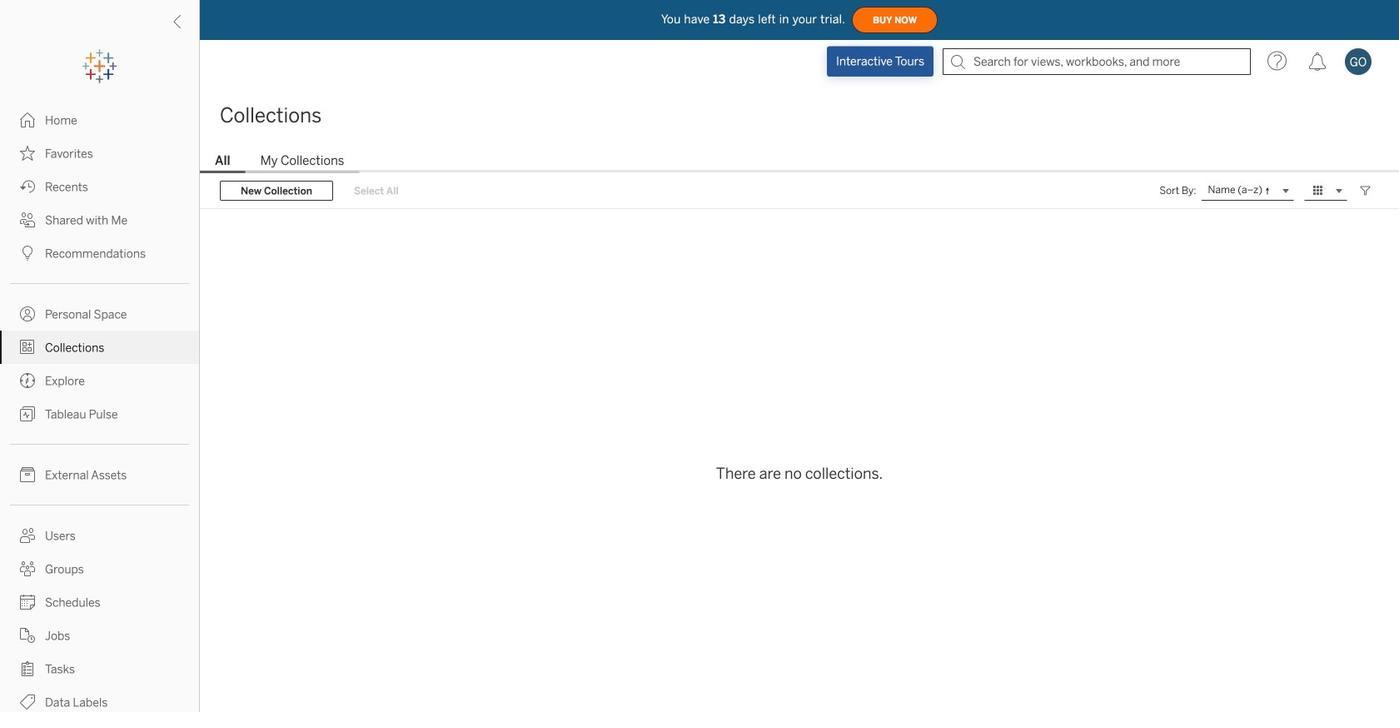 Task type: locate. For each thing, give the bounding box(es) containing it.
main navigation. press the up and down arrow keys to access links. element
[[0, 103, 199, 712]]

sub-spaces tab list
[[200, 152, 1399, 173]]

navigation
[[200, 148, 1399, 173]]

main content
[[200, 83, 1399, 712]]

grid view image
[[1311, 183, 1326, 198]]



Task type: vqa. For each thing, say whether or not it's contained in the screenshot.
Navigation
yes



Task type: describe. For each thing, give the bounding box(es) containing it.
Search for views, workbooks, and more text field
[[943, 48, 1251, 75]]

navigation panel element
[[0, 50, 199, 712]]



